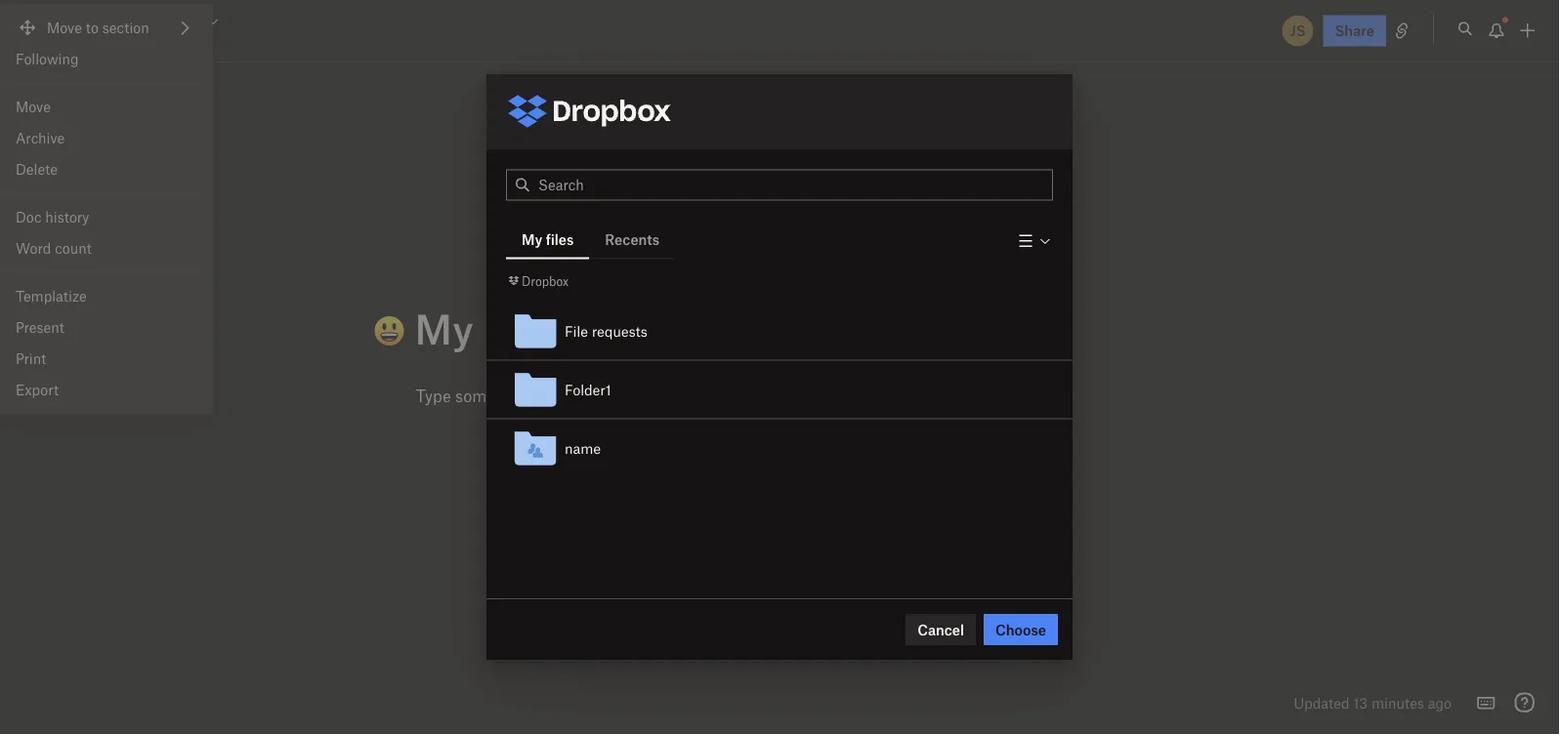 Task type: locate. For each thing, give the bounding box(es) containing it.
1 vertical spatial dropbox
[[522, 274, 569, 288]]

something
[[456, 386, 534, 406]]

my paper doc inside heading
[[405, 303, 673, 353]]

files
[[546, 231, 574, 248]]

my left files
[[522, 231, 543, 248]]

😃
[[332, 306, 371, 356]]

minutes
[[1372, 695, 1425, 712]]

1 vertical spatial doc
[[603, 303, 673, 353]]

paper
[[114, 12, 151, 29], [484, 303, 594, 353]]

0 vertical spatial dropbox
[[86, 37, 133, 52]]

dropbox for the top dropbox link
[[86, 37, 133, 52]]

dropbox link down grinning face with big eyes icon
[[70, 35, 133, 55]]

menu
[[0, 4, 212, 414]]

my right grinning face with big eyes icon
[[90, 12, 110, 29]]

tab list
[[506, 220, 675, 259]]

1 horizontal spatial my paper doc
[[405, 303, 673, 353]]

history
[[45, 209, 89, 226]]

menu containing following
[[0, 4, 212, 414]]

0 vertical spatial my
[[90, 12, 110, 29]]

1 horizontal spatial my
[[415, 303, 474, 353]]

paper up following button
[[114, 12, 151, 29]]

1 horizontal spatial dropbox
[[522, 274, 569, 288]]

folder1 button
[[506, 361, 1073, 420]]

export
[[16, 382, 59, 399]]

heading
[[332, 303, 1144, 356]]

doc
[[16, 209, 41, 226]]

1 horizontal spatial dropbox link
[[506, 271, 569, 291]]

0 horizontal spatial my paper doc
[[86, 12, 178, 29]]

2 horizontal spatial my
[[522, 231, 543, 248]]

my paper doc up "to"
[[405, 303, 673, 353]]

updated 13 minutes ago
[[1294, 695, 1452, 712]]

0 vertical spatial my paper doc
[[86, 12, 178, 29]]

my up type
[[415, 303, 474, 353]]

1 vertical spatial my
[[522, 231, 543, 248]]

get
[[557, 386, 581, 406]]

count
[[55, 240, 92, 257]]

dropbox link
[[70, 35, 133, 55], [506, 271, 569, 291]]

row group
[[487, 302, 1073, 478]]

present
[[16, 319, 64, 336]]

0 horizontal spatial dropbox
[[86, 37, 133, 52]]

move
[[16, 98, 51, 115]]

1 vertical spatial paper
[[484, 303, 594, 353]]

1 vertical spatial my paper doc
[[405, 303, 673, 353]]

0 horizontal spatial paper
[[114, 12, 151, 29]]

tab list containing my files
[[506, 220, 675, 259]]

delete button
[[0, 154, 212, 185]]

0 horizontal spatial dropbox link
[[70, 35, 133, 55]]

following
[[16, 50, 79, 67]]

heading containing my paper doc
[[332, 303, 1144, 356]]

doc up following button
[[155, 12, 178, 29]]

my paper doc link
[[70, 10, 178, 32]]

doc right file
[[603, 303, 673, 353]]

share button
[[1324, 15, 1387, 46]]

2 vertical spatial my
[[415, 303, 474, 353]]

my paper doc up following button
[[86, 12, 178, 29]]

1 horizontal spatial paper
[[484, 303, 594, 353]]

delete
[[16, 161, 58, 178]]

dropbox down my paper doc link
[[86, 37, 133, 52]]

doc
[[155, 12, 178, 29], [603, 303, 673, 353]]

print button
[[0, 343, 212, 375]]

my files tab
[[506, 220, 590, 259]]

templatize
[[16, 288, 87, 305]]

type
[[416, 386, 451, 406]]

name
[[565, 440, 601, 457]]

dropbox for dropbox link to the bottom
[[522, 274, 569, 288]]

1 horizontal spatial doc
[[603, 303, 673, 353]]

dropbox down my files
[[522, 274, 569, 288]]

move button
[[0, 91, 212, 123]]

recents
[[605, 231, 660, 248]]

0 vertical spatial doc
[[155, 12, 178, 29]]

dropbox link down my files
[[506, 271, 569, 291]]

dropbox
[[86, 37, 133, 52], [522, 274, 569, 288]]

my paper doc
[[86, 12, 178, 29], [405, 303, 673, 353]]

file requests button
[[506, 302, 1073, 361]]

file requests
[[565, 323, 648, 340]]

js button
[[1281, 13, 1316, 48]]

paper inside heading
[[484, 303, 594, 353]]

requests
[[592, 323, 648, 340]]

my paper doc inside my paper doc link
[[86, 12, 178, 29]]

paper up "to"
[[484, 303, 594, 353]]

doc history button
[[0, 202, 212, 233]]

my
[[90, 12, 110, 29], [522, 231, 543, 248], [415, 303, 474, 353]]

print
[[16, 350, 46, 367]]



Task type: vqa. For each thing, say whether or not it's contained in the screenshot.
/Have a good day.gif image
no



Task type: describe. For each thing, give the bounding box(es) containing it.
Search text field
[[539, 171, 1053, 200]]

doc history
[[16, 209, 89, 226]]

my files
[[522, 231, 574, 248]]

my inside tab
[[522, 231, 543, 248]]

to
[[538, 386, 553, 406]]

archive button
[[0, 123, 212, 154]]

choose button
[[984, 615, 1058, 646]]

following button
[[0, 43, 212, 75]]

file
[[565, 323, 588, 340]]

0 vertical spatial dropbox link
[[70, 35, 133, 55]]

0 horizontal spatial my
[[90, 12, 110, 29]]

share
[[1336, 22, 1375, 39]]

recents tab
[[590, 220, 675, 259]]

cancel
[[918, 622, 965, 639]]

grinning face with big eyes image
[[70, 14, 86, 30]]

type something to get started
[[416, 386, 639, 406]]

1 vertical spatial dropbox link
[[506, 271, 569, 291]]

word
[[16, 240, 51, 257]]

0 horizontal spatial doc
[[155, 12, 178, 29]]

folder1
[[565, 382, 612, 399]]

name button
[[506, 420, 1073, 478]]

started
[[585, 386, 639, 406]]

js
[[1291, 22, 1306, 39]]

row group containing file requests
[[487, 302, 1073, 478]]

templatize button
[[0, 281, 212, 312]]

choose
[[996, 622, 1047, 639]]

word count
[[16, 240, 92, 257]]

archive
[[16, 129, 65, 146]]

doc inside heading
[[603, 303, 673, 353]]

updated
[[1294, 695, 1350, 712]]

word count button
[[0, 233, 212, 264]]

export button
[[0, 375, 212, 406]]

ago
[[1429, 695, 1452, 712]]

cancel button
[[906, 615, 976, 646]]

my inside heading
[[415, 303, 474, 353]]

0 vertical spatial paper
[[114, 12, 151, 29]]

13
[[1354, 695, 1368, 712]]

present button
[[0, 312, 212, 343]]



